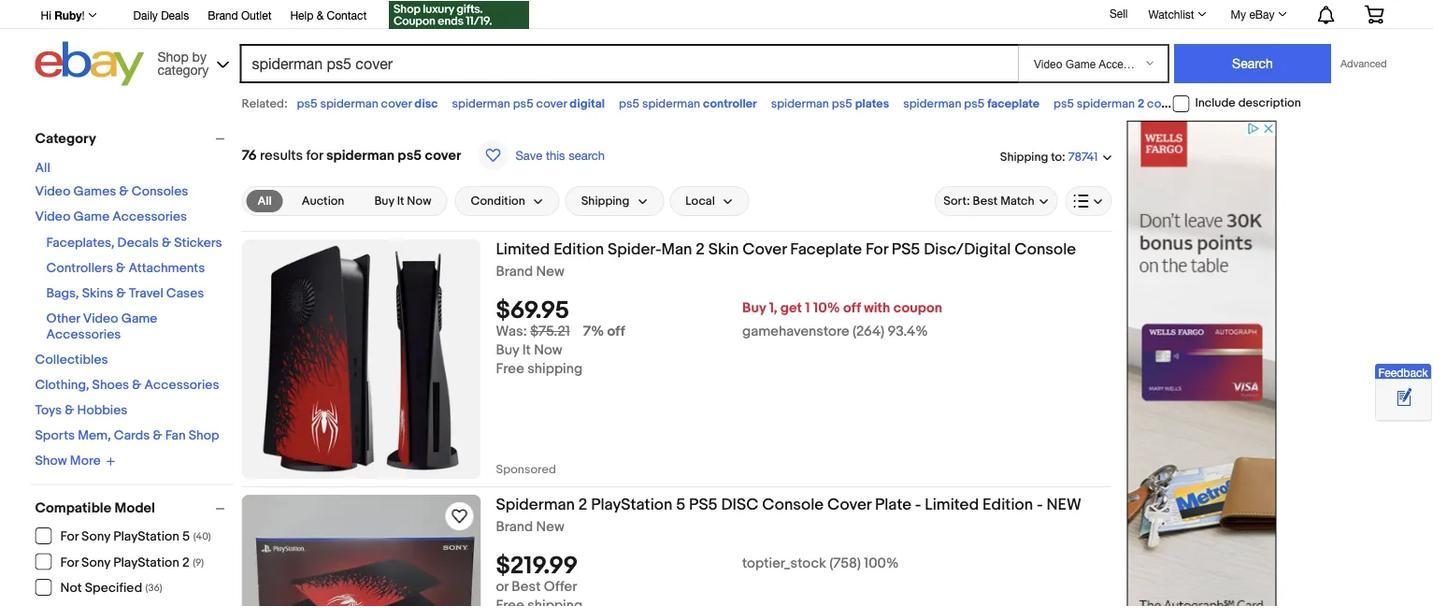 Task type: vqa. For each thing, say whether or not it's contained in the screenshot.


Task type: describe. For each thing, give the bounding box(es) containing it.
sports mem, cards & fan shop link
[[35, 428, 219, 444]]

show more
[[35, 453, 101, 469]]

2 inside spiderman 2 playstation 5 ps5 disc console cover plate - limited edition - new brand new
[[579, 495, 588, 514]]

spiderman right controller
[[771, 96, 830, 111]]

spiderman right disc
[[452, 96, 511, 111]]

video for video game accessories
[[35, 209, 70, 225]]

my ebay
[[1231, 7, 1275, 21]]

& left fan
[[153, 428, 162, 444]]

sony for for sony playstation 5
[[81, 529, 110, 545]]

free
[[496, 361, 525, 378]]

brand inside 'account' navigation
[[208, 8, 238, 22]]

best inside dropdown button
[[973, 194, 998, 208]]

toptier_stock
[[743, 555, 827, 572]]

collectibles clothing, shoes & accessories toys & hobbies sports mem, cards & fan shop
[[35, 352, 219, 444]]

faceplate
[[988, 96, 1040, 111]]

cover inside 'main content'
[[425, 147, 461, 164]]

accessories inside collectibles clothing, shoes & accessories toys & hobbies sports mem, cards & fan shop
[[145, 377, 219, 393]]

shop by category banner
[[30, 0, 1399, 91]]

$219.99
[[496, 552, 578, 581]]

ps5 right faceplate
[[1054, 96, 1075, 111]]

get
[[781, 300, 803, 317]]

hi ruby !
[[41, 8, 85, 22]]

plate
[[876, 495, 912, 514]]

new inside spiderman 2 playstation 5 ps5 disc console cover plate - limited edition - new brand new
[[536, 519, 565, 535]]

limited edition spider-man 2 skin cover faceplate for ps5 disc/digital console heading
[[496, 239, 1077, 259]]

include description
[[1196, 96, 1302, 111]]

1
[[806, 300, 811, 317]]

by
[[192, 49, 207, 64]]

spiderman
[[496, 495, 575, 514]]

faceplates,
[[46, 235, 115, 251]]

spiderman 2 playstation 5 ps5 disc console cover plate - limited edition - new brand new
[[496, 495, 1082, 535]]

cover for ps5 spiderman cover
[[1277, 96, 1308, 111]]

video for video games & consoles
[[35, 184, 70, 200]]

sort:
[[944, 194, 971, 208]]

video games & consoles
[[35, 184, 188, 200]]

video game accessories
[[35, 209, 187, 225]]

cover for spiderman ps5 cover digital
[[536, 96, 567, 111]]

for for for sony playstation 5
[[60, 529, 79, 545]]

edition inside spiderman 2 playstation 5 ps5 disc console cover plate - limited edition - new brand new
[[983, 495, 1034, 514]]

to
[[1052, 150, 1063, 164]]

spiderman 2 playstation 5 ps5 disc console cover plate - limited edition - new link
[[496, 495, 1113, 519]]

faceplate
[[791, 239, 863, 259]]

advanced
[[1341, 58, 1388, 70]]

spiderman up the 78741
[[1077, 96, 1136, 111]]

results
[[260, 147, 303, 164]]

video games & consoles link
[[35, 184, 188, 200]]

!
[[82, 8, 85, 22]]

All selected text field
[[258, 193, 272, 210]]

toys & hobbies link
[[35, 403, 128, 419]]

new
[[1047, 495, 1082, 514]]

disc/digital
[[924, 239, 1012, 259]]

ps5 left "plates" at the right top of the page
[[832, 96, 853, 111]]

buy for buy it now
[[375, 194, 395, 208]]

search
[[569, 148, 605, 162]]

daily deals
[[133, 8, 189, 22]]

playstation for (9)
[[113, 555, 180, 571]]

outlet
[[241, 8, 272, 22]]

& up video game accessories at the left top of page
[[119, 184, 129, 200]]

spider-
[[608, 239, 662, 259]]

(9)
[[193, 557, 204, 569]]

category button
[[35, 130, 233, 147]]

faceplates, decals & stickers controllers & attachments bags, skins & travel cases other video game accessories
[[46, 235, 222, 343]]

controller
[[703, 96, 757, 111]]

76
[[242, 147, 257, 164]]

(36)
[[146, 582, 162, 594]]

offer
[[544, 579, 578, 596]]

& right skins
[[116, 286, 126, 302]]

new inside limited edition spider-man 2 skin cover faceplate for ps5 disc/digital console brand new
[[536, 263, 565, 280]]

0 vertical spatial off
[[844, 300, 861, 317]]

disc
[[722, 495, 759, 514]]

specified
[[85, 580, 142, 596]]

hi
[[41, 8, 51, 22]]

travel
[[129, 286, 163, 302]]

fan
[[165, 428, 186, 444]]

local button
[[670, 186, 750, 216]]

shipping for shipping to : 78741
[[1001, 150, 1049, 164]]

1,
[[770, 300, 778, 317]]

1 horizontal spatial all link
[[246, 190, 283, 212]]

100%
[[865, 555, 899, 572]]

collectibles link
[[35, 352, 108, 368]]

buy inside gamehavenstore (264) 93.4% buy it now free shipping
[[496, 342, 519, 359]]

shop inside collectibles clothing, shoes & accessories toys & hobbies sports mem, cards & fan shop
[[189, 428, 219, 444]]

it inside "link"
[[397, 194, 404, 208]]

save this search
[[516, 148, 605, 162]]

for
[[306, 147, 323, 164]]

ps5 spiderman cover
[[1193, 96, 1311, 111]]

consoles
[[132, 184, 188, 200]]

auction
[[302, 194, 345, 208]]

ps5 spiderman 2 cover
[[1054, 96, 1179, 111]]

disc
[[415, 96, 438, 111]]

ps5 spiderman controller
[[619, 96, 757, 111]]

buy 1, get 1 10% off with coupon
[[743, 300, 943, 317]]

get the coupon image
[[389, 1, 530, 29]]

ps5 inside spiderman 2 playstation 5 ps5 disc console cover plate - limited edition - new brand new
[[689, 495, 718, 514]]

$69.95
[[496, 297, 570, 326]]

local
[[686, 194, 715, 208]]

cover inside limited edition spider-man 2 skin cover faceplate for ps5 disc/digital console brand new
[[743, 239, 787, 259]]

0 horizontal spatial off
[[607, 323, 625, 340]]

video inside the faceplates, decals & stickers controllers & attachments bags, skins & travel cases other video game accessories
[[83, 311, 118, 327]]

skin
[[709, 239, 739, 259]]

(264)
[[853, 323, 885, 340]]

limited inside limited edition spider-man 2 skin cover faceplate for ps5 disc/digital console brand new
[[496, 239, 550, 259]]

2 - from the left
[[1037, 495, 1043, 514]]

for sony playstation 2 (9)
[[60, 555, 204, 571]]

playstation for ps5
[[591, 495, 673, 514]]

toptier_stock (758) 100% or best offer
[[496, 555, 899, 596]]

coupon
[[894, 300, 943, 317]]

& up attachments
[[162, 235, 171, 251]]

now inside gamehavenstore (264) 93.4% buy it now free shipping
[[534, 342, 563, 359]]

attachments
[[129, 260, 205, 276]]

stickers
[[174, 235, 222, 251]]

spiderman right "plates" at the right top of the page
[[904, 96, 962, 111]]

& up bags, skins & travel cases link
[[116, 260, 126, 276]]

sort: best match button
[[935, 186, 1058, 216]]

spiderman down search for anything "text field"
[[642, 96, 701, 111]]

match
[[1001, 194, 1035, 208]]

toys
[[35, 403, 62, 419]]

sports
[[35, 428, 75, 444]]

2 left (9)
[[182, 555, 190, 571]]

$75.21
[[530, 323, 570, 340]]

compatible model
[[35, 500, 155, 517]]

show more button
[[35, 453, 116, 469]]

category
[[35, 130, 96, 147]]

hobbies
[[77, 403, 128, 419]]

brand outlet link
[[208, 6, 272, 26]]



Task type: locate. For each thing, give the bounding box(es) containing it.
1 horizontal spatial best
[[973, 194, 998, 208]]

ps5 up save
[[513, 96, 534, 111]]

cover left disc
[[381, 96, 412, 111]]

video left "games"
[[35, 184, 70, 200]]

this
[[546, 148, 566, 162]]

1 vertical spatial buy
[[743, 300, 767, 317]]

was:
[[496, 323, 527, 340]]

1 sony from the top
[[81, 529, 110, 545]]

accessories
[[113, 209, 187, 225], [46, 327, 121, 343], [145, 377, 219, 393]]

1 vertical spatial for
[[60, 529, 79, 545]]

2 horizontal spatial buy
[[743, 300, 767, 317]]

shop
[[158, 49, 189, 64], [189, 428, 219, 444]]

ps5 up coupon
[[892, 239, 921, 259]]

watch spiderman 2 playstation 5 ps5 disc console cover plate - limited edition - new image
[[449, 505, 471, 528]]

advertisement region
[[1128, 121, 1277, 606]]

2 left 'include'
[[1138, 96, 1145, 111]]

2 left skin
[[696, 239, 705, 259]]

digital
[[570, 96, 605, 111]]

save this search button
[[473, 139, 611, 171]]

deals
[[161, 8, 189, 22]]

shop inside shop by category
[[158, 49, 189, 64]]

video
[[35, 184, 70, 200], [35, 209, 70, 225], [83, 311, 118, 327]]

1 horizontal spatial it
[[523, 342, 531, 359]]

0 vertical spatial for
[[866, 239, 889, 259]]

cover right 'include'
[[1277, 96, 1308, 111]]

1 vertical spatial 5
[[182, 529, 190, 545]]

cases
[[166, 286, 204, 302]]

collectibles
[[35, 352, 108, 368]]

playstation
[[591, 495, 673, 514], [113, 529, 180, 545], [113, 555, 180, 571]]

limited edition spider-man 2 skin cover faceplate for ps5 disc/digital console image
[[242, 239, 481, 479]]

spiderman up 76 results for spiderman ps5 cover
[[320, 96, 379, 111]]

off right '7%' at the bottom left
[[607, 323, 625, 340]]

1 vertical spatial off
[[607, 323, 625, 340]]

- left the new
[[1037, 495, 1043, 514]]

category
[[158, 62, 209, 77]]

0 horizontal spatial now
[[407, 194, 432, 208]]

0 vertical spatial accessories
[[113, 209, 187, 225]]

None submit
[[1175, 44, 1332, 83]]

all inside 'main content'
[[258, 194, 272, 208]]

1 horizontal spatial game
[[121, 311, 158, 327]]

all link down 76
[[246, 190, 283, 212]]

your shopping cart image
[[1364, 5, 1386, 24]]

& right help at left
[[317, 8, 324, 22]]

with
[[864, 300, 891, 317]]

compatible model button
[[35, 500, 233, 517]]

1 horizontal spatial off
[[844, 300, 861, 317]]

0 horizontal spatial edition
[[554, 239, 604, 259]]

0 vertical spatial sony
[[81, 529, 110, 545]]

2 vertical spatial for
[[60, 555, 79, 571]]

0 vertical spatial new
[[536, 263, 565, 280]]

game inside the faceplates, decals & stickers controllers & attachments bags, skins & travel cases other video game accessories
[[121, 311, 158, 327]]

sony for for sony playstation 2
[[81, 555, 110, 571]]

& right shoes
[[132, 377, 142, 393]]

0 vertical spatial game
[[73, 209, 110, 225]]

ps5 spiderman cover disc
[[297, 96, 438, 111]]

save
[[516, 148, 543, 162]]

1 vertical spatial edition
[[983, 495, 1034, 514]]

1 vertical spatial limited
[[925, 495, 980, 514]]

ps5 left disc
[[689, 495, 718, 514]]

5 for (40)
[[182, 529, 190, 545]]

1 vertical spatial accessories
[[46, 327, 121, 343]]

accessories up the collectibles link
[[46, 327, 121, 343]]

0 horizontal spatial ps5
[[689, 495, 718, 514]]

1 vertical spatial cover
[[828, 495, 872, 514]]

5 inside spiderman 2 playstation 5 ps5 disc console cover plate - limited edition - new brand new
[[676, 495, 686, 514]]

shipping inside "shipping" dropdown button
[[582, 194, 630, 208]]

limited right plate
[[925, 495, 980, 514]]

2 inside limited edition spider-man 2 skin cover faceplate for ps5 disc/digital console brand new
[[696, 239, 705, 259]]

related:
[[242, 96, 288, 111]]

5 for ps5
[[676, 495, 686, 514]]

it down was: $75.21
[[523, 342, 531, 359]]

spiderman 2 playstation 5 ps5 disc console cover plate - limited edition - new heading
[[496, 495, 1082, 514]]

video up faceplates,
[[35, 209, 70, 225]]

0 vertical spatial shop
[[158, 49, 189, 64]]

buy inside "link"
[[375, 194, 395, 208]]

1 horizontal spatial limited
[[925, 495, 980, 514]]

for right faceplate
[[866, 239, 889, 259]]

accessories up fan
[[145, 377, 219, 393]]

- right plate
[[916, 495, 922, 514]]

off
[[844, 300, 861, 317], [607, 323, 625, 340]]

1 horizontal spatial now
[[534, 342, 563, 359]]

0 horizontal spatial all
[[35, 160, 50, 176]]

more
[[70, 453, 101, 469]]

0 vertical spatial best
[[973, 194, 998, 208]]

game down "games"
[[73, 209, 110, 225]]

0 horizontal spatial all link
[[35, 160, 50, 176]]

limited edition spider-man 2 skin cover faceplate for ps5 disc/digital console brand new
[[496, 239, 1077, 280]]

2 vertical spatial brand
[[496, 519, 533, 535]]

1 vertical spatial playstation
[[113, 529, 180, 545]]

1 vertical spatial new
[[536, 519, 565, 535]]

sony down compatible model
[[81, 529, 110, 545]]

1 horizontal spatial console
[[1015, 239, 1077, 259]]

0 vertical spatial 5
[[676, 495, 686, 514]]

1 horizontal spatial ps5
[[892, 239, 921, 259]]

decals
[[117, 235, 159, 251]]

1 vertical spatial video
[[35, 209, 70, 225]]

off left with
[[844, 300, 861, 317]]

1 vertical spatial ps5
[[689, 495, 718, 514]]

2 vertical spatial video
[[83, 311, 118, 327]]

all link
[[35, 160, 50, 176], [246, 190, 283, 212]]

1 vertical spatial now
[[534, 342, 563, 359]]

for up the not
[[60, 555, 79, 571]]

1 horizontal spatial shipping
[[1001, 150, 1049, 164]]

cover right skin
[[743, 239, 787, 259]]

0 vertical spatial brand
[[208, 8, 238, 22]]

playstation inside spiderman 2 playstation 5 ps5 disc console cover plate - limited edition - new brand new
[[591, 495, 673, 514]]

none submit inside the shop by category banner
[[1175, 44, 1332, 83]]

1 horizontal spatial all
[[258, 194, 272, 208]]

new down spiderman
[[536, 519, 565, 535]]

it inside gamehavenstore (264) 93.4% buy it now free shipping
[[523, 342, 531, 359]]

ps5 inside 'main content'
[[398, 147, 422, 164]]

cover left 'include'
[[1148, 96, 1179, 111]]

account navigation
[[30, 0, 1399, 31]]

shipping down search on the left of page
[[582, 194, 630, 208]]

1 vertical spatial all link
[[246, 190, 283, 212]]

console down match
[[1015, 239, 1077, 259]]

brand left outlet
[[208, 8, 238, 22]]

ps5
[[892, 239, 921, 259], [689, 495, 718, 514]]

shipping to : 78741
[[1001, 150, 1099, 165]]

shipping for shipping
[[582, 194, 630, 208]]

for sony playstation 5 (40)
[[60, 529, 211, 545]]

for for for sony playstation 2
[[60, 555, 79, 571]]

shop by category
[[158, 49, 209, 77]]

main content
[[242, 121, 1113, 606]]

78741
[[1069, 150, 1099, 165]]

faceplates, decals & stickers link
[[46, 235, 222, 251]]

& inside 'account' navigation
[[317, 8, 324, 22]]

edition left the new
[[983, 495, 1034, 514]]

0 vertical spatial video
[[35, 184, 70, 200]]

1 horizontal spatial edition
[[983, 495, 1034, 514]]

best right sort: at the right top of the page
[[973, 194, 998, 208]]

brand
[[208, 8, 238, 22], [496, 263, 533, 280], [496, 519, 533, 535]]

1 horizontal spatial 5
[[676, 495, 686, 514]]

listing options selector. list view selected. image
[[1074, 194, 1104, 209]]

2 right spiderman
[[579, 495, 588, 514]]

2 sony from the top
[[81, 555, 110, 571]]

0 vertical spatial all
[[35, 160, 50, 176]]

ps5 right the related:
[[297, 96, 318, 111]]

compatible
[[35, 500, 111, 517]]

ps5
[[297, 96, 318, 111], [513, 96, 534, 111], [619, 96, 640, 111], [832, 96, 853, 111], [965, 96, 985, 111], [1054, 96, 1075, 111], [1193, 96, 1214, 111], [398, 147, 422, 164]]

0 vertical spatial it
[[397, 194, 404, 208]]

not specified (36)
[[60, 580, 162, 596]]

5 left (40)
[[182, 529, 190, 545]]

5
[[676, 495, 686, 514], [182, 529, 190, 545]]

sony up not specified (36)
[[81, 555, 110, 571]]

now down $75.21
[[534, 342, 563, 359]]

(758)
[[830, 555, 861, 572]]

sort: best match
[[944, 194, 1035, 208]]

spiderman ps5 faceplate
[[904, 96, 1040, 111]]

controllers
[[46, 260, 113, 276]]

1 vertical spatial brand
[[496, 263, 533, 280]]

new up $69.95
[[536, 263, 565, 280]]

1 horizontal spatial cover
[[828, 495, 872, 514]]

1 horizontal spatial -
[[1037, 495, 1043, 514]]

console inside spiderman 2 playstation 5 ps5 disc console cover plate - limited edition - new brand new
[[763, 495, 824, 514]]

10%
[[814, 300, 841, 317]]

buy down 76 results for spiderman ps5 cover
[[375, 194, 395, 208]]

0 vertical spatial ps5
[[892, 239, 921, 259]]

0 horizontal spatial limited
[[496, 239, 550, 259]]

1 new from the top
[[536, 263, 565, 280]]

video game accessories link
[[35, 209, 187, 225]]

ruby
[[54, 8, 82, 22]]

help
[[290, 8, 314, 22]]

was: $75.21
[[496, 323, 570, 340]]

2 vertical spatial buy
[[496, 342, 519, 359]]

console inside limited edition spider-man 2 skin cover faceplate for ps5 disc/digital console brand new
[[1015, 239, 1077, 259]]

shipping left to
[[1001, 150, 1049, 164]]

playstation for (40)
[[113, 529, 180, 545]]

it down 76 results for spiderman ps5 cover
[[397, 194, 404, 208]]

buy left '1,' on the right
[[743, 300, 767, 317]]

console right disc
[[763, 495, 824, 514]]

(40)
[[193, 531, 211, 543]]

0 vertical spatial shipping
[[1001, 150, 1049, 164]]

auction link
[[291, 190, 356, 212]]

limited down condition dropdown button at top
[[496, 239, 550, 259]]

buy for buy 1, get 1 10% off with coupon
[[743, 300, 767, 317]]

other video game accessories link
[[46, 311, 158, 343]]

brand up $69.95
[[496, 263, 533, 280]]

0 horizontal spatial console
[[763, 495, 824, 514]]

0 vertical spatial cover
[[743, 239, 787, 259]]

1 vertical spatial it
[[523, 342, 531, 359]]

it
[[397, 194, 404, 208], [523, 342, 531, 359]]

games
[[73, 184, 116, 200]]

spiderman ps5 cover digital
[[452, 96, 605, 111]]

now inside 'buy it now' "link"
[[407, 194, 432, 208]]

0 vertical spatial buy
[[375, 194, 395, 208]]

shop right fan
[[189, 428, 219, 444]]

1 - from the left
[[916, 495, 922, 514]]

spiderman inside 'main content'
[[326, 147, 395, 164]]

shipping button
[[566, 186, 664, 216]]

2 new from the top
[[536, 519, 565, 535]]

daily
[[133, 8, 158, 22]]

clothing,
[[35, 377, 89, 393]]

best
[[973, 194, 998, 208], [512, 579, 541, 596]]

limited inside spiderman 2 playstation 5 ps5 disc console cover plate - limited edition - new brand new
[[925, 495, 980, 514]]

my
[[1231, 7, 1247, 21]]

shipping inside shipping to : 78741
[[1001, 150, 1049, 164]]

1 vertical spatial best
[[512, 579, 541, 596]]

cover for ps5 spiderman cover disc
[[381, 96, 412, 111]]

other
[[46, 311, 80, 327]]

ps5 left faceplate
[[965, 96, 985, 111]]

spiderman down "my"
[[1216, 96, 1274, 111]]

for
[[866, 239, 889, 259], [60, 529, 79, 545], [60, 555, 79, 571]]

1 vertical spatial shop
[[189, 428, 219, 444]]

brand down spiderman
[[496, 519, 533, 535]]

condition button
[[455, 186, 560, 216]]

sell link
[[1102, 7, 1137, 20]]

cover down disc
[[425, 147, 461, 164]]

ebay
[[1250, 7, 1275, 21]]

0 vertical spatial now
[[407, 194, 432, 208]]

5 left disc
[[676, 495, 686, 514]]

for down compatible
[[60, 529, 79, 545]]

0 horizontal spatial it
[[397, 194, 404, 208]]

best inside toptier_stock (758) 100% or best offer
[[512, 579, 541, 596]]

ps5 inside limited edition spider-man 2 skin cover faceplate for ps5 disc/digital console brand new
[[892, 239, 921, 259]]

0 horizontal spatial cover
[[743, 239, 787, 259]]

cover
[[381, 96, 412, 111], [536, 96, 567, 111], [1148, 96, 1179, 111], [1277, 96, 1308, 111], [425, 147, 461, 164]]

1 vertical spatial all
[[258, 194, 272, 208]]

0 horizontal spatial game
[[73, 209, 110, 225]]

not
[[60, 580, 82, 596]]

&
[[317, 8, 324, 22], [119, 184, 129, 200], [162, 235, 171, 251], [116, 260, 126, 276], [116, 286, 126, 302], [132, 377, 142, 393], [65, 403, 74, 419], [153, 428, 162, 444]]

cover inside spiderman 2 playstation 5 ps5 disc console cover plate - limited edition - new brand new
[[828, 495, 872, 514]]

1 vertical spatial game
[[121, 311, 158, 327]]

0 horizontal spatial 5
[[182, 529, 190, 545]]

Search for anything text field
[[243, 46, 1015, 81]]

shoes
[[92, 377, 129, 393]]

buy it now
[[375, 194, 432, 208]]

skins
[[82, 286, 114, 302]]

0 vertical spatial console
[[1015, 239, 1077, 259]]

0 vertical spatial all link
[[35, 160, 50, 176]]

limited edition spider-man 2 skin cover faceplate for ps5 disc/digital console link
[[496, 239, 1113, 263]]

for inside limited edition spider-man 2 skin cover faceplate for ps5 disc/digital console brand new
[[866, 239, 889, 259]]

all link down category
[[35, 160, 50, 176]]

spiderman
[[320, 96, 379, 111], [452, 96, 511, 111], [642, 96, 701, 111], [771, 96, 830, 111], [904, 96, 962, 111], [1077, 96, 1136, 111], [1216, 96, 1274, 111], [326, 147, 395, 164]]

0 vertical spatial limited
[[496, 239, 550, 259]]

buy up free
[[496, 342, 519, 359]]

accessories inside the faceplates, decals & stickers controllers & attachments bags, skins & travel cases other video game accessories
[[46, 327, 121, 343]]

1 vertical spatial shipping
[[582, 194, 630, 208]]

description
[[1239, 96, 1302, 111]]

0 horizontal spatial buy
[[375, 194, 395, 208]]

spiderman 2 playstation 5 ps5 disc console cover plate - limited edition - new image
[[242, 495, 481, 606]]

1 horizontal spatial buy
[[496, 342, 519, 359]]

brand inside spiderman 2 playstation 5 ps5 disc console cover plate - limited edition - new brand new
[[496, 519, 533, 535]]

0 vertical spatial playstation
[[591, 495, 673, 514]]

ps5 left description
[[1193, 96, 1214, 111]]

1 vertical spatial sony
[[81, 555, 110, 571]]

2 vertical spatial playstation
[[113, 555, 180, 571]]

0 horizontal spatial shipping
[[582, 194, 630, 208]]

or
[[496, 579, 509, 596]]

video down skins
[[83, 311, 118, 327]]

game
[[73, 209, 110, 225], [121, 311, 158, 327]]

spiderman right for on the left of the page
[[326, 147, 395, 164]]

2 vertical spatial accessories
[[145, 377, 219, 393]]

brand inside limited edition spider-man 2 skin cover faceplate for ps5 disc/digital console brand new
[[496, 263, 533, 280]]

watchlist
[[1149, 7, 1195, 21]]

accessories down consoles
[[113, 209, 187, 225]]

edition inside limited edition spider-man 2 skin cover faceplate for ps5 disc/digital console brand new
[[554, 239, 604, 259]]

edition left spider-
[[554, 239, 604, 259]]

& right the toys
[[65, 403, 74, 419]]

best right or at the bottom of page
[[512, 579, 541, 596]]

0 horizontal spatial -
[[916, 495, 922, 514]]

main content containing $69.95
[[242, 121, 1113, 606]]

all down category
[[35, 160, 50, 176]]

cover left plate
[[828, 495, 872, 514]]

cover left digital
[[536, 96, 567, 111]]

watchlist link
[[1139, 3, 1216, 25]]

now left condition
[[407, 194, 432, 208]]

all down results
[[258, 194, 272, 208]]

ps5 down search for anything "text field"
[[619, 96, 640, 111]]

0 horizontal spatial best
[[512, 579, 541, 596]]

bags, skins & travel cases link
[[46, 286, 204, 302]]

1 vertical spatial console
[[763, 495, 824, 514]]

shop left the "by"
[[158, 49, 189, 64]]

ps5 up 'buy it now' "link"
[[398, 147, 422, 164]]

0 vertical spatial edition
[[554, 239, 604, 259]]

game down travel
[[121, 311, 158, 327]]



